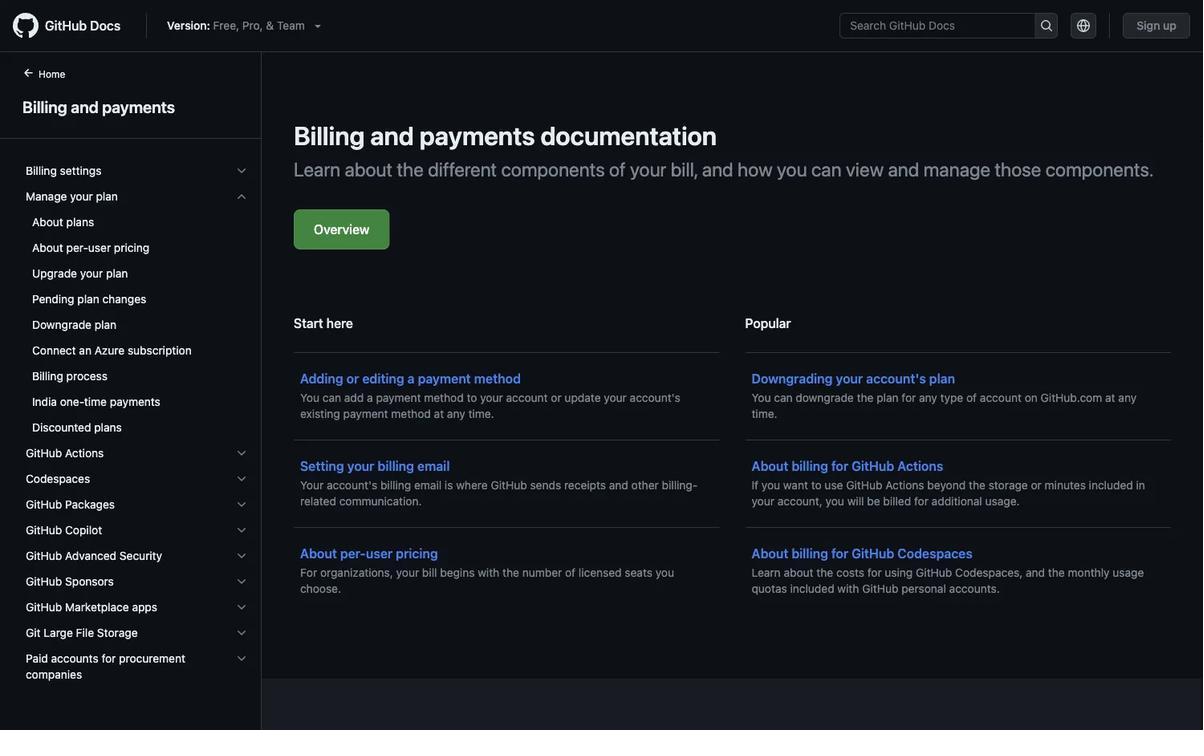 Task type: vqa. For each thing, say whether or not it's contained in the screenshot.
'If' in If your repository requires reviews, pull requests must have a specific number of approving reviews from people with write or admin permissions in the repository before they can be merged.
no



Task type: describe. For each thing, give the bounding box(es) containing it.
about up upgrade at the left top of the page
[[32, 241, 63, 255]]

accounts.
[[950, 583, 1000, 596]]

sign
[[1137, 19, 1161, 32]]

is
[[445, 479, 453, 492]]

paid accounts for procurement companies
[[26, 652, 186, 682]]

sc 9kayk9 0 image for your
[[235, 190, 248, 203]]

view
[[846, 158, 884, 181]]

related
[[300, 495, 336, 508]]

to inside 'adding or editing a payment method you can add a payment method to your account or update your account's existing payment method at any time.'
[[467, 391, 477, 405]]

accounts
[[51, 652, 99, 666]]

and inside setting your billing email your account's billing email is where github sends receipts and other billing- related communication.
[[609, 479, 629, 492]]

github up costs
[[852, 546, 895, 562]]

sc 9kayk9 0 image for actions
[[235, 447, 248, 460]]

home
[[39, 68, 65, 80]]

apps
[[132, 601, 157, 614]]

choose.
[[300, 583, 341, 596]]

for up the use
[[832, 459, 849, 474]]

billing for billing and payments
[[22, 97, 67, 116]]

sponsors
[[65, 575, 114, 589]]

select language: current language is english image
[[1078, 19, 1091, 32]]

about billing for github actions if you want to use github actions beyond the storage or minutes included in your account, you will be billed for additional usage.
[[752, 459, 1146, 508]]

version:
[[167, 19, 210, 32]]

adding or editing a payment method you can add a payment method to your account or update your account's existing payment method at any time.
[[300, 371, 681, 421]]

home link
[[16, 67, 91, 83]]

monthly
[[1069, 567, 1110, 580]]

Search GitHub Docs search field
[[841, 14, 1035, 38]]

the inside downgrading your account's plan you can downgrade the plan for any type of account on github.com at any time.
[[857, 391, 874, 405]]

github docs
[[45, 18, 121, 33]]

your inside about billing for github actions if you want to use github actions beyond the storage or minutes included in your account, you will be billed for additional usage.
[[752, 495, 775, 508]]

for up costs
[[832, 546, 849, 562]]

using
[[885, 567, 913, 580]]

and inside about billing for github codespaces learn about the costs for using github codespaces, and the monthly usage quotas included with github personal accounts.
[[1026, 567, 1046, 580]]

2 vertical spatial method
[[391, 408, 431, 421]]

sc 9kayk9 0 image for marketplace
[[235, 601, 248, 614]]

your inside billing and payments documentation learn about the different components of your bill, and how you can view and manage those components.
[[630, 158, 667, 181]]

actions up billed
[[886, 479, 925, 492]]

additional
[[932, 495, 983, 508]]

large
[[44, 627, 73, 640]]

about inside about billing for github codespaces learn about the costs for using github codespaces, and the monthly usage quotas included with github personal accounts.
[[784, 567, 814, 580]]

discounted plans link
[[19, 415, 255, 441]]

sign up
[[1137, 19, 1177, 32]]

copilot
[[65, 524, 102, 537]]

manage
[[924, 158, 991, 181]]

with inside about per-user pricing for organizations, your bill begins with the number of licensed seats you choose.
[[478, 567, 500, 580]]

communication.
[[339, 495, 422, 508]]

at inside 'adding or editing a payment method you can add a payment method to your account or update your account's existing payment method at any time.'
[[434, 408, 444, 421]]

pending
[[32, 293, 74, 306]]

your inside setting your billing email your account's billing email is where github sends receipts and other billing- related communication.
[[347, 459, 375, 474]]

advanced
[[65, 550, 117, 563]]

the left monthly
[[1049, 567, 1065, 580]]

actions up beyond
[[898, 459, 944, 474]]

start here
[[294, 316, 353, 331]]

one-
[[60, 396, 84, 409]]

time. inside downgrading your account's plan you can downgrade the plan for any type of account on github.com at any time.
[[752, 408, 778, 421]]

1 vertical spatial payment
[[376, 391, 421, 405]]

manage your plan element for billing settings
[[13, 184, 261, 441]]

your inside downgrading your account's plan you can downgrade the plan for any type of account on github.com at any time.
[[836, 371, 864, 387]]

manage your plan button
[[19, 184, 255, 210]]

github sponsors
[[26, 575, 114, 589]]

popular
[[746, 316, 791, 331]]

you right if
[[762, 479, 781, 492]]

about per-user pricing link
[[19, 235, 255, 261]]

included inside about billing for github actions if you want to use github actions beyond the storage or minutes included in your account, you will be billed for additional usage.
[[1089, 479, 1134, 492]]

changes
[[102, 293, 146, 306]]

about plans
[[32, 216, 94, 229]]

of inside billing and payments documentation learn about the different components of your bill, and how you can view and manage those components.
[[610, 158, 626, 181]]

process
[[66, 370, 108, 383]]

downgrade plan link
[[19, 312, 255, 338]]

existing
[[300, 408, 340, 421]]

for right billed
[[915, 495, 929, 508]]

personal
[[902, 583, 947, 596]]

&
[[266, 19, 274, 32]]

your inside about per-user pricing for organizations, your bill begins with the number of licensed seats you choose.
[[396, 567, 419, 580]]

1 vertical spatial a
[[367, 391, 373, 405]]

plan up azure
[[95, 318, 117, 332]]

paid accounts for procurement companies button
[[19, 646, 255, 688]]

plan up changes
[[106, 267, 128, 280]]

subscription
[[128, 344, 192, 357]]

type
[[941, 391, 964, 405]]

account inside downgrading your account's plan you can downgrade the plan for any type of account on github.com at any time.
[[980, 391, 1022, 405]]

about for about billing for github codespaces
[[752, 546, 789, 562]]

minutes
[[1045, 479, 1086, 492]]

want
[[784, 479, 809, 492]]

setting
[[300, 459, 344, 474]]

version: free, pro, & team
[[167, 19, 305, 32]]

manage your plan element for manage your plan
[[13, 210, 261, 441]]

billing process link
[[19, 364, 255, 389]]

github actions
[[26, 447, 104, 460]]

0 vertical spatial payment
[[418, 371, 471, 387]]

other
[[632, 479, 659, 492]]

up
[[1164, 19, 1177, 32]]

upgrade your plan
[[32, 267, 128, 280]]

0 vertical spatial method
[[474, 371, 521, 387]]

here
[[327, 316, 353, 331]]

plan right downgrade
[[877, 391, 899, 405]]

if
[[752, 479, 759, 492]]

the left costs
[[817, 567, 834, 580]]

actions inside dropdown button
[[65, 447, 104, 460]]

2 horizontal spatial any
[[1119, 391, 1137, 405]]

the inside billing and payments documentation learn about the different components of your bill, and how you can view and manage those components.
[[397, 158, 424, 181]]

user for about per-user pricing for organizations, your bill begins with the number of licensed seats you choose.
[[366, 546, 393, 562]]

0 vertical spatial or
[[347, 371, 359, 387]]

payments for billing and payments documentation learn about the different components of your bill, and how you can view and manage those components.
[[420, 120, 535, 151]]

upgrade your plan link
[[19, 261, 255, 287]]

to inside about billing for github actions if you want to use github actions beyond the storage or minutes included in your account, you will be billed for additional usage.
[[812, 479, 822, 492]]

plans for about plans
[[66, 216, 94, 229]]

companies
[[26, 669, 82, 682]]

pending plan changes link
[[19, 287, 255, 312]]

setting your billing email your account's billing email is where github sends receipts and other billing- related communication.
[[300, 459, 698, 508]]

pro,
[[242, 19, 263, 32]]

overview
[[314, 222, 370, 237]]

github actions button
[[19, 441, 255, 467]]

payments for billing and payments
[[102, 97, 175, 116]]

usage
[[1113, 567, 1145, 580]]

sc 9kayk9 0 image for copilot
[[235, 524, 248, 537]]

about inside billing and payments documentation learn about the different components of your bill, and how you can view and manage those components.
[[345, 158, 393, 181]]

bill,
[[671, 158, 698, 181]]

security
[[120, 550, 162, 563]]

github.com
[[1041, 391, 1103, 405]]

github advanced security button
[[19, 544, 255, 569]]

sign up link
[[1124, 13, 1191, 39]]

time
[[84, 396, 107, 409]]

sc 9kayk9 0 image for settings
[[235, 165, 248, 177]]

organizations,
[[320, 567, 393, 580]]

github up github copilot
[[26, 498, 62, 512]]

user for about per-user pricing
[[88, 241, 111, 255]]

github docs link
[[13, 13, 133, 39]]



Task type: locate. For each thing, give the bounding box(es) containing it.
of right type
[[967, 391, 977, 405]]

2 vertical spatial payment
[[343, 408, 388, 421]]

any inside 'adding or editing a payment method you can add a payment method to your account or update your account's existing payment method at any time.'
[[447, 408, 466, 421]]

github up will
[[847, 479, 883, 492]]

downgrade
[[796, 391, 854, 405]]

0 vertical spatial per-
[[66, 241, 88, 255]]

1 horizontal spatial included
[[1089, 479, 1134, 492]]

codespaces up personal
[[898, 546, 973, 562]]

manage
[[26, 190, 67, 203]]

about up quotas
[[752, 546, 789, 562]]

your inside dropdown button
[[70, 190, 93, 203]]

sc 9kayk9 0 image inside github advanced security dropdown button
[[235, 550, 248, 563]]

email left the is
[[414, 479, 442, 492]]

6 sc 9kayk9 0 image from the top
[[235, 576, 248, 589]]

1 horizontal spatial codespaces
[[898, 546, 973, 562]]

account's inside 'adding or editing a payment method you can add a payment method to your account or update your account's existing payment method at any time.'
[[630, 391, 681, 405]]

sc 9kayk9 0 image inside 'manage your plan' dropdown button
[[235, 190, 248, 203]]

github inside setting your billing email your account's billing email is where github sends receipts and other billing- related communication.
[[491, 479, 527, 492]]

or inside about billing for github actions if you want to use github actions beyond the storage or minutes included in your account, you will be billed for additional usage.
[[1032, 479, 1042, 492]]

2 vertical spatial account's
[[327, 479, 378, 492]]

about inside about billing for github codespaces learn about the costs for using github codespaces, and the monthly usage quotas included with github personal accounts.
[[752, 546, 789, 562]]

github packages
[[26, 498, 115, 512]]

sc 9kayk9 0 image for git large file storage
[[235, 627, 248, 640]]

1 horizontal spatial with
[[838, 583, 860, 596]]

1 horizontal spatial account's
[[630, 391, 681, 405]]

0 horizontal spatial a
[[367, 391, 373, 405]]

0 horizontal spatial with
[[478, 567, 500, 580]]

about down manage
[[32, 216, 63, 229]]

0 horizontal spatial to
[[467, 391, 477, 405]]

account
[[506, 391, 548, 405], [980, 391, 1022, 405]]

can down downgrading
[[774, 391, 793, 405]]

1 you from the left
[[300, 391, 320, 405]]

sc 9kayk9 0 image inside github actions dropdown button
[[235, 447, 248, 460]]

1 horizontal spatial time.
[[752, 408, 778, 421]]

a right editing
[[408, 371, 415, 387]]

india one-time payments
[[32, 396, 160, 409]]

any right github.com
[[1119, 391, 1137, 405]]

0 vertical spatial a
[[408, 371, 415, 387]]

github down discounted
[[26, 447, 62, 460]]

1 horizontal spatial per-
[[340, 546, 366, 562]]

number
[[523, 567, 562, 580]]

per- for about per-user pricing for organizations, your bill begins with the number of licensed seats you choose.
[[340, 546, 366, 562]]

about up quotas
[[784, 567, 814, 580]]

account,
[[778, 495, 823, 508]]

for down "storage"
[[102, 652, 116, 666]]

1 manage your plan element from the top
[[13, 184, 261, 441]]

email
[[418, 459, 450, 474], [414, 479, 442, 492]]

sc 9kayk9 0 image inside the 'codespaces' dropdown button
[[235, 473, 248, 486]]

file
[[76, 627, 94, 640]]

included inside about billing for github codespaces learn about the costs for using github codespaces, and the monthly usage quotas included with github personal accounts.
[[791, 583, 835, 596]]

codespaces down github actions
[[26, 473, 90, 486]]

0 vertical spatial email
[[418, 459, 450, 474]]

payment down editing
[[376, 391, 421, 405]]

plans down 'manage your plan'
[[66, 216, 94, 229]]

per- up upgrade your plan
[[66, 241, 88, 255]]

manage your plan element containing manage your plan
[[13, 184, 261, 441]]

your
[[630, 158, 667, 181], [70, 190, 93, 203], [80, 267, 103, 280], [836, 371, 864, 387], [480, 391, 503, 405], [604, 391, 627, 405], [347, 459, 375, 474], [752, 495, 775, 508], [396, 567, 419, 580]]

can inside 'adding or editing a payment method you can add a payment method to your account or update your account's existing payment method at any time.'
[[323, 391, 341, 405]]

of inside downgrading your account's plan you can downgrade the plan for any type of account on github.com at any time.
[[967, 391, 977, 405]]

1 vertical spatial learn
[[752, 567, 781, 580]]

2 horizontal spatial of
[[967, 391, 977, 405]]

plans down india one-time payments
[[94, 421, 122, 434]]

your
[[300, 479, 324, 492]]

1 vertical spatial codespaces
[[898, 546, 973, 562]]

an
[[79, 344, 92, 357]]

learn up quotas
[[752, 567, 781, 580]]

codespaces button
[[19, 467, 255, 492]]

those
[[995, 158, 1042, 181]]

you inside billing and payments documentation learn about the different components of your bill, and how you can view and manage those components.
[[777, 158, 808, 181]]

sc 9kayk9 0 image inside "github sponsors" dropdown button
[[235, 576, 248, 589]]

1 vertical spatial or
[[551, 391, 562, 405]]

about up if
[[752, 459, 789, 474]]

any left type
[[920, 391, 938, 405]]

1 vertical spatial email
[[414, 479, 442, 492]]

1 time. from the left
[[469, 408, 494, 421]]

email up the is
[[418, 459, 450, 474]]

for right costs
[[868, 567, 882, 580]]

sends
[[530, 479, 561, 492]]

sc 9kayk9 0 image inside github packages dropdown button
[[235, 499, 248, 512]]

billing inside dropdown button
[[26, 164, 57, 177]]

or left update
[[551, 391, 562, 405]]

learn up the overview
[[294, 158, 341, 181]]

you down the use
[[826, 495, 845, 508]]

github down github copilot
[[26, 550, 62, 563]]

2 vertical spatial payments
[[110, 396, 160, 409]]

payment
[[418, 371, 471, 387], [376, 391, 421, 405], [343, 408, 388, 421]]

any up the is
[[447, 408, 466, 421]]

1 vertical spatial pricing
[[396, 546, 438, 562]]

packages
[[65, 498, 115, 512]]

storage
[[97, 627, 138, 640]]

sc 9kayk9 0 image inside billing settings dropdown button
[[235, 165, 248, 177]]

1 vertical spatial per-
[[340, 546, 366, 562]]

github up be
[[852, 459, 895, 474]]

1 horizontal spatial or
[[551, 391, 562, 405]]

0 horizontal spatial account
[[506, 391, 548, 405]]

payments up billing settings dropdown button
[[102, 97, 175, 116]]

2 vertical spatial of
[[565, 567, 576, 580]]

1 horizontal spatial any
[[920, 391, 938, 405]]

0 horizontal spatial per-
[[66, 241, 88, 255]]

None search field
[[840, 13, 1059, 39]]

payments down billing process link
[[110, 396, 160, 409]]

for inside paid accounts for procurement companies
[[102, 652, 116, 666]]

about for about billing for github actions
[[752, 459, 789, 474]]

user inside about per-user pricing for organizations, your bill begins with the number of licensed seats you choose.
[[366, 546, 393, 562]]

billing and payments
[[22, 97, 175, 116]]

procurement
[[119, 652, 186, 666]]

licensed
[[579, 567, 622, 580]]

0 vertical spatial of
[[610, 158, 626, 181]]

per- inside the about per-user pricing link
[[66, 241, 88, 255]]

user inside billing and payments element
[[88, 241, 111, 255]]

github up "git"
[[26, 601, 62, 614]]

at inside downgrading your account's plan you can downgrade the plan for any type of account on github.com at any time.
[[1106, 391, 1116, 405]]

1 horizontal spatial at
[[1106, 391, 1116, 405]]

or for about
[[1032, 479, 1042, 492]]

downgrade plan
[[32, 318, 117, 332]]

0 vertical spatial with
[[478, 567, 500, 580]]

the up additional
[[969, 479, 986, 492]]

2 time. from the left
[[752, 408, 778, 421]]

connect an azure subscription link
[[19, 338, 255, 364]]

github left docs
[[45, 18, 87, 33]]

user up organizations,
[[366, 546, 393, 562]]

github inside dropdown button
[[26, 575, 62, 589]]

you up existing
[[300, 391, 320, 405]]

different
[[428, 158, 497, 181]]

you right how
[[777, 158, 808, 181]]

account left update
[[506, 391, 548, 405]]

with down costs
[[838, 583, 860, 596]]

a right add
[[367, 391, 373, 405]]

pending plan changes
[[32, 293, 146, 306]]

sc 9kayk9 0 image inside git large file storage dropdown button
[[235, 627, 248, 640]]

you
[[300, 391, 320, 405], [752, 391, 771, 405]]

components.
[[1046, 158, 1154, 181]]

github up personal
[[916, 567, 953, 580]]

billing
[[22, 97, 67, 116], [294, 120, 365, 151], [26, 164, 57, 177], [32, 370, 63, 383]]

0 horizontal spatial can
[[323, 391, 341, 405]]

or for adding
[[551, 391, 562, 405]]

1 horizontal spatial of
[[610, 158, 626, 181]]

payments up the different
[[420, 120, 535, 151]]

1 horizontal spatial you
[[752, 391, 771, 405]]

sc 9kayk9 0 image
[[235, 499, 248, 512], [235, 550, 248, 563], [235, 627, 248, 640], [235, 653, 248, 666]]

search image
[[1041, 19, 1053, 32]]

discounted plans
[[32, 421, 122, 434]]

account's inside setting your billing email your account's billing email is where github sends receipts and other billing- related communication.
[[327, 479, 378, 492]]

5 sc 9kayk9 0 image from the top
[[235, 524, 248, 537]]

0 vertical spatial pricing
[[114, 241, 150, 255]]

1 horizontal spatial a
[[408, 371, 415, 387]]

you inside 'adding or editing a payment method you can add a payment method to your account or update your account's existing payment method at any time.'
[[300, 391, 320, 405]]

1 horizontal spatial account
[[980, 391, 1022, 405]]

the inside about per-user pricing for organizations, your bill begins with the number of licensed seats you choose.
[[503, 567, 520, 580]]

billing inside about billing for github actions if you want to use github actions beyond the storage or minutes included in your account, you will be billed for additional usage.
[[792, 459, 829, 474]]

1 horizontal spatial user
[[366, 546, 393, 562]]

1 horizontal spatial learn
[[752, 567, 781, 580]]

codespaces inside dropdown button
[[26, 473, 90, 486]]

2 vertical spatial or
[[1032, 479, 1042, 492]]

plan down upgrade your plan
[[77, 293, 99, 306]]

costs
[[837, 567, 865, 580]]

begins
[[440, 567, 475, 580]]

the left number
[[503, 567, 520, 580]]

time. down downgrading
[[752, 408, 778, 421]]

4 sc 9kayk9 0 image from the top
[[235, 473, 248, 486]]

billing process
[[32, 370, 108, 383]]

billing inside about billing for github codespaces learn about the costs for using github codespaces, and the monthly usage quotas included with github personal accounts.
[[792, 546, 829, 562]]

can inside billing and payments documentation learn about the different components of your bill, and how you can view and manage those components.
[[812, 158, 842, 181]]

0 vertical spatial included
[[1089, 479, 1134, 492]]

actions down discounted plans
[[65, 447, 104, 460]]

you
[[777, 158, 808, 181], [762, 479, 781, 492], [826, 495, 845, 508], [656, 567, 675, 580]]

of for downgrading your account's plan
[[967, 391, 977, 405]]

0 horizontal spatial any
[[447, 408, 466, 421]]

about
[[32, 216, 63, 229], [32, 241, 63, 255], [752, 459, 789, 474], [300, 546, 337, 562], [752, 546, 789, 562]]

the right downgrade
[[857, 391, 874, 405]]

marketplace
[[65, 601, 129, 614]]

with
[[478, 567, 500, 580], [838, 583, 860, 596]]

per- inside about per-user pricing for organizations, your bill begins with the number of licensed seats you choose.
[[340, 546, 366, 562]]

plan down settings
[[96, 190, 118, 203]]

0 vertical spatial about
[[345, 158, 393, 181]]

learn inside billing and payments documentation learn about the different components of your bill, and how you can view and manage those components.
[[294, 158, 341, 181]]

0 vertical spatial account's
[[867, 371, 927, 387]]

pricing inside about per-user pricing for organizations, your bill begins with the number of licensed seats you choose.
[[396, 546, 438, 562]]

you inside about per-user pricing for organizations, your bill begins with the number of licensed seats you choose.
[[656, 567, 675, 580]]

learn inside about billing for github codespaces learn about the costs for using github codespaces, and the monthly usage quotas included with github personal accounts.
[[752, 567, 781, 580]]

with inside about billing for github codespaces learn about the costs for using github codespaces, and the monthly usage quotas included with github personal accounts.
[[838, 583, 860, 596]]

bill
[[422, 567, 437, 580]]

plans
[[66, 216, 94, 229], [94, 421, 122, 434]]

sc 9kayk9 0 image inside paid accounts for procurement companies dropdown button
[[235, 653, 248, 666]]

paid
[[26, 652, 48, 666]]

free,
[[213, 19, 239, 32]]

you down downgrading
[[752, 391, 771, 405]]

2 sc 9kayk9 0 image from the top
[[235, 190, 248, 203]]

0 horizontal spatial account's
[[327, 479, 378, 492]]

sc 9kayk9 0 image for paid accounts for procurement companies
[[235, 653, 248, 666]]

how
[[738, 158, 773, 181]]

of down documentation
[[610, 158, 626, 181]]

seats
[[625, 567, 653, 580]]

about plans link
[[19, 210, 255, 235]]

4 sc 9kayk9 0 image from the top
[[235, 653, 248, 666]]

sc 9kayk9 0 image for github packages
[[235, 499, 248, 512]]

0 horizontal spatial at
[[434, 408, 444, 421]]

about inside about billing for github actions if you want to use github actions beyond the storage or minutes included in your account, you will be billed for additional usage.
[[752, 459, 789, 474]]

billing
[[378, 459, 414, 474], [792, 459, 829, 474], [381, 479, 411, 492], [792, 546, 829, 562]]

plan
[[96, 190, 118, 203], [106, 267, 128, 280], [77, 293, 99, 306], [95, 318, 117, 332], [930, 371, 956, 387], [877, 391, 899, 405]]

payments inside billing and payments documentation learn about the different components of your bill, and how you can view and manage those components.
[[420, 120, 535, 151]]

codespaces
[[26, 473, 90, 486], [898, 546, 973, 562]]

india
[[32, 396, 57, 409]]

1 horizontal spatial to
[[812, 479, 822, 492]]

0 vertical spatial payments
[[102, 97, 175, 116]]

pricing for about per-user pricing for organizations, your bill begins with the number of licensed seats you choose.
[[396, 546, 438, 562]]

1 horizontal spatial about
[[784, 567, 814, 580]]

billing for billing and payments documentation learn about the different components of your bill, and how you can view and manage those components.
[[294, 120, 365, 151]]

2 horizontal spatial or
[[1032, 479, 1042, 492]]

tooltip
[[1152, 679, 1184, 712]]

billing settings
[[26, 164, 102, 177]]

account inside 'adding or editing a payment method you can add a payment method to your account or update your account's existing payment method at any time.'
[[506, 391, 548, 405]]

0 vertical spatial to
[[467, 391, 477, 405]]

1 horizontal spatial pricing
[[396, 546, 438, 562]]

per- for about per-user pricing
[[66, 241, 88, 255]]

account left 'on'
[[980, 391, 1022, 405]]

start
[[294, 316, 323, 331]]

1 vertical spatial user
[[366, 546, 393, 562]]

1 vertical spatial account's
[[630, 391, 681, 405]]

sc 9kayk9 0 image inside github marketplace apps dropdown button
[[235, 601, 248, 614]]

can up existing
[[323, 391, 341, 405]]

pricing down about plans link
[[114, 241, 150, 255]]

1 horizontal spatial can
[[774, 391, 793, 405]]

pricing inside the about per-user pricing link
[[114, 241, 150, 255]]

discounted
[[32, 421, 91, 434]]

0 horizontal spatial about
[[345, 158, 393, 181]]

the left the different
[[397, 158, 424, 181]]

of right number
[[565, 567, 576, 580]]

2 horizontal spatial can
[[812, 158, 842, 181]]

triangle down image
[[311, 19, 324, 32]]

pricing for about per-user pricing
[[114, 241, 150, 255]]

or right the "storage"
[[1032, 479, 1042, 492]]

for inside downgrading your account's plan you can downgrade the plan for any type of account on github.com at any time.
[[902, 391, 917, 405]]

a
[[408, 371, 415, 387], [367, 391, 373, 405]]

0 horizontal spatial included
[[791, 583, 835, 596]]

github marketplace apps button
[[19, 595, 255, 621]]

per-
[[66, 241, 88, 255], [340, 546, 366, 562]]

0 horizontal spatial time.
[[469, 408, 494, 421]]

billing for billing process
[[32, 370, 63, 383]]

0 horizontal spatial you
[[300, 391, 320, 405]]

1 vertical spatial plans
[[94, 421, 122, 434]]

0 vertical spatial learn
[[294, 158, 341, 181]]

git
[[26, 627, 41, 640]]

for
[[902, 391, 917, 405], [832, 459, 849, 474], [915, 495, 929, 508], [832, 546, 849, 562], [868, 567, 882, 580], [102, 652, 116, 666]]

will
[[848, 495, 864, 508]]

india one-time payments link
[[19, 389, 255, 415]]

billing and payments element
[[0, 65, 262, 729]]

payment down add
[[343, 408, 388, 421]]

time. up setting your billing email your account's billing email is where github sends receipts and other billing- related communication.
[[469, 408, 494, 421]]

about
[[345, 158, 393, 181], [784, 567, 814, 580]]

per- up organizations,
[[340, 546, 366, 562]]

docs
[[90, 18, 121, 33]]

1 sc 9kayk9 0 image from the top
[[235, 499, 248, 512]]

2 you from the left
[[752, 391, 771, 405]]

actions
[[65, 447, 104, 460], [898, 459, 944, 474], [886, 479, 925, 492]]

in
[[1137, 479, 1146, 492]]

quotas
[[752, 583, 788, 596]]

at
[[1106, 391, 1116, 405], [434, 408, 444, 421]]

1 vertical spatial payments
[[420, 120, 535, 151]]

about per-user pricing for organizations, your bill begins with the number of licensed seats you choose.
[[300, 546, 675, 596]]

sc 9kayk9 0 image inside github copilot dropdown button
[[235, 524, 248, 537]]

1 sc 9kayk9 0 image from the top
[[235, 165, 248, 177]]

git large file storage
[[26, 627, 138, 640]]

of inside about per-user pricing for organizations, your bill begins with the number of licensed seats you choose.
[[565, 567, 576, 580]]

2 horizontal spatial account's
[[867, 371, 927, 387]]

manage your plan element containing about plans
[[13, 210, 261, 441]]

where
[[456, 479, 488, 492]]

with right "begins"
[[478, 567, 500, 580]]

codespaces inside about billing for github codespaces learn about the costs for using github codespaces, and the monthly usage quotas included with github personal accounts.
[[898, 546, 973, 562]]

0 vertical spatial plans
[[66, 216, 94, 229]]

0 horizontal spatial or
[[347, 371, 359, 387]]

you right seats
[[656, 567, 675, 580]]

sc 9kayk9 0 image
[[235, 165, 248, 177], [235, 190, 248, 203], [235, 447, 248, 460], [235, 473, 248, 486], [235, 524, 248, 537], [235, 576, 248, 589], [235, 601, 248, 614]]

github down github packages
[[26, 524, 62, 537]]

1 vertical spatial included
[[791, 583, 835, 596]]

plan up type
[[930, 371, 956, 387]]

time. inside 'adding or editing a payment method you can add a payment method to your account or update your account's existing payment method at any time.'
[[469, 408, 494, 421]]

3 sc 9kayk9 0 image from the top
[[235, 627, 248, 640]]

pricing up bill at the bottom of page
[[396, 546, 438, 562]]

plan inside dropdown button
[[96, 190, 118, 203]]

1 vertical spatial about
[[784, 567, 814, 580]]

0 horizontal spatial of
[[565, 567, 576, 580]]

0 horizontal spatial learn
[[294, 158, 341, 181]]

or up add
[[347, 371, 359, 387]]

can left the view at right
[[812, 158, 842, 181]]

you inside downgrading your account's plan you can downgrade the plan for any type of account on github.com at any time.
[[752, 391, 771, 405]]

the inside about billing for github actions if you want to use github actions beyond the storage or minutes included in your account, you will be billed for additional usage.
[[969, 479, 986, 492]]

billing inside billing and payments documentation learn about the different components of your bill, and how you can view and manage those components.
[[294, 120, 365, 151]]

1 vertical spatial method
[[424, 391, 464, 405]]

user up upgrade your plan
[[88, 241, 111, 255]]

plans for discounted plans
[[94, 421, 122, 434]]

can inside downgrading your account's plan you can downgrade the plan for any type of account on github.com at any time.
[[774, 391, 793, 405]]

0 vertical spatial at
[[1106, 391, 1116, 405]]

account's inside downgrading your account's plan you can downgrade the plan for any type of account on github.com at any time.
[[867, 371, 927, 387]]

about up for
[[300, 546, 337, 562]]

overview link
[[294, 210, 390, 250]]

of for about per-user pricing
[[565, 567, 576, 580]]

included right quotas
[[791, 583, 835, 596]]

0 horizontal spatial codespaces
[[26, 473, 90, 486]]

on
[[1025, 391, 1038, 405]]

about inside about per-user pricing for organizations, your bill begins with the number of licensed seats you choose.
[[300, 546, 337, 562]]

included left in
[[1089, 479, 1134, 492]]

about for about per-user pricing
[[300, 546, 337, 562]]

1 vertical spatial to
[[812, 479, 822, 492]]

0 horizontal spatial user
[[88, 241, 111, 255]]

billing and payments link
[[19, 95, 242, 119]]

github left sends
[[491, 479, 527, 492]]

sc 9kayk9 0 image for github advanced security
[[235, 550, 248, 563]]

1 vertical spatial of
[[967, 391, 977, 405]]

1 account from the left
[[506, 391, 548, 405]]

2 sc 9kayk9 0 image from the top
[[235, 550, 248, 563]]

github left the sponsors
[[26, 575, 62, 589]]

0 vertical spatial user
[[88, 241, 111, 255]]

pricing
[[114, 241, 150, 255], [396, 546, 438, 562]]

adding
[[300, 371, 343, 387]]

be
[[868, 495, 881, 508]]

billing for billing settings
[[26, 164, 57, 177]]

3 sc 9kayk9 0 image from the top
[[235, 447, 248, 460]]

editing
[[362, 371, 405, 387]]

github down using
[[863, 583, 899, 596]]

downgrade
[[32, 318, 92, 332]]

for
[[300, 567, 317, 580]]

of
[[610, 158, 626, 181], [967, 391, 977, 405], [565, 567, 576, 580]]

update
[[565, 391, 601, 405]]

0 vertical spatial codespaces
[[26, 473, 90, 486]]

1 vertical spatial at
[[434, 408, 444, 421]]

for left type
[[902, 391, 917, 405]]

2 account from the left
[[980, 391, 1022, 405]]

about up the overview
[[345, 158, 393, 181]]

2 manage your plan element from the top
[[13, 210, 261, 441]]

1 vertical spatial with
[[838, 583, 860, 596]]

0 horizontal spatial pricing
[[114, 241, 150, 255]]

any
[[920, 391, 938, 405], [1119, 391, 1137, 405], [447, 408, 466, 421]]

manage your plan element
[[13, 184, 261, 441], [13, 210, 261, 441]]

7 sc 9kayk9 0 image from the top
[[235, 601, 248, 614]]

sc 9kayk9 0 image for sponsors
[[235, 576, 248, 589]]

payment right editing
[[418, 371, 471, 387]]



